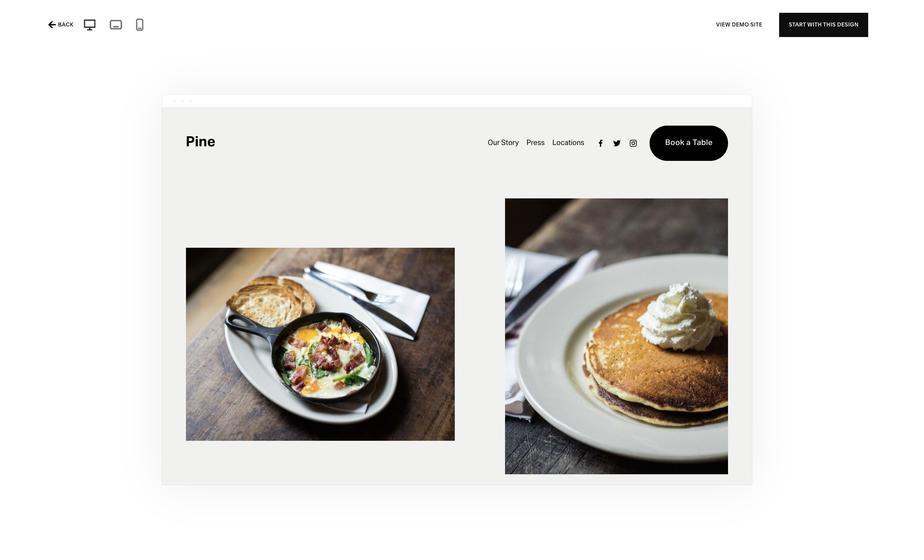 Task type: vqa. For each thing, say whether or not it's contained in the screenshot.
The Add Barbosa To Your Favorites List icon
no



Task type: describe. For each thing, give the bounding box(es) containing it.
store
[[43, 22, 61, 31]]

memberships
[[102, 22, 148, 31]]

online store - portfolio - memberships - blog - scheduling - courses - services - local business
[[19, 22, 339, 31]]

view
[[717, 21, 731, 28]]

courses
[[220, 22, 248, 31]]

view demo site link
[[717, 13, 763, 37]]

3 - from the left
[[150, 22, 153, 31]]

hemlock image
[[606, 0, 844, 116]]

with
[[808, 21, 822, 28]]

pine image
[[71, 235, 308, 551]]

7 - from the left
[[284, 22, 287, 31]]

services
[[254, 22, 283, 31]]

online
[[19, 22, 41, 31]]

portfolio
[[67, 22, 96, 31]]

preview template on a desktop device image
[[81, 18, 99, 32]]

6 - from the left
[[250, 22, 252, 31]]

start
[[789, 21, 806, 28]]

blog
[[154, 22, 170, 31]]

preview template on a tablet device image
[[107, 17, 124, 32]]



Task type: locate. For each thing, give the bounding box(es) containing it.
-
[[63, 22, 65, 31], [97, 22, 100, 31], [150, 22, 153, 31], [172, 22, 174, 31], [216, 22, 218, 31], [250, 22, 252, 31], [284, 22, 287, 31]]

design
[[838, 21, 859, 28]]

view demo site
[[717, 21, 763, 28]]

scheduling
[[176, 22, 214, 31]]

- right store
[[63, 22, 65, 31]]

troutman image
[[338, 235, 576, 436]]

back
[[58, 21, 74, 28]]

start with this design
[[789, 21, 859, 28]]

iduma image
[[71, 0, 308, 175]]

- left the local
[[284, 22, 287, 31]]

4 - from the left
[[172, 22, 174, 31]]

klipsan image
[[606, 235, 844, 551]]

- left courses
[[216, 22, 218, 31]]

local
[[289, 22, 307, 31]]

preview template on a mobile device image
[[133, 18, 146, 31]]

- right blog
[[172, 22, 174, 31]]

- right courses
[[250, 22, 252, 31]]

demo
[[732, 21, 749, 28]]

site
[[751, 21, 763, 28]]

- left blog
[[150, 22, 153, 31]]

business
[[309, 22, 339, 31]]

1 - from the left
[[63, 22, 65, 31]]

- left preview template on a tablet device image
[[97, 22, 100, 31]]

5 - from the left
[[216, 22, 218, 31]]

hill image
[[338, 0, 576, 175]]

2 - from the left
[[97, 22, 100, 31]]

start with this design button
[[780, 13, 869, 37]]

this
[[824, 21, 836, 28]]

back button
[[46, 15, 76, 34]]



